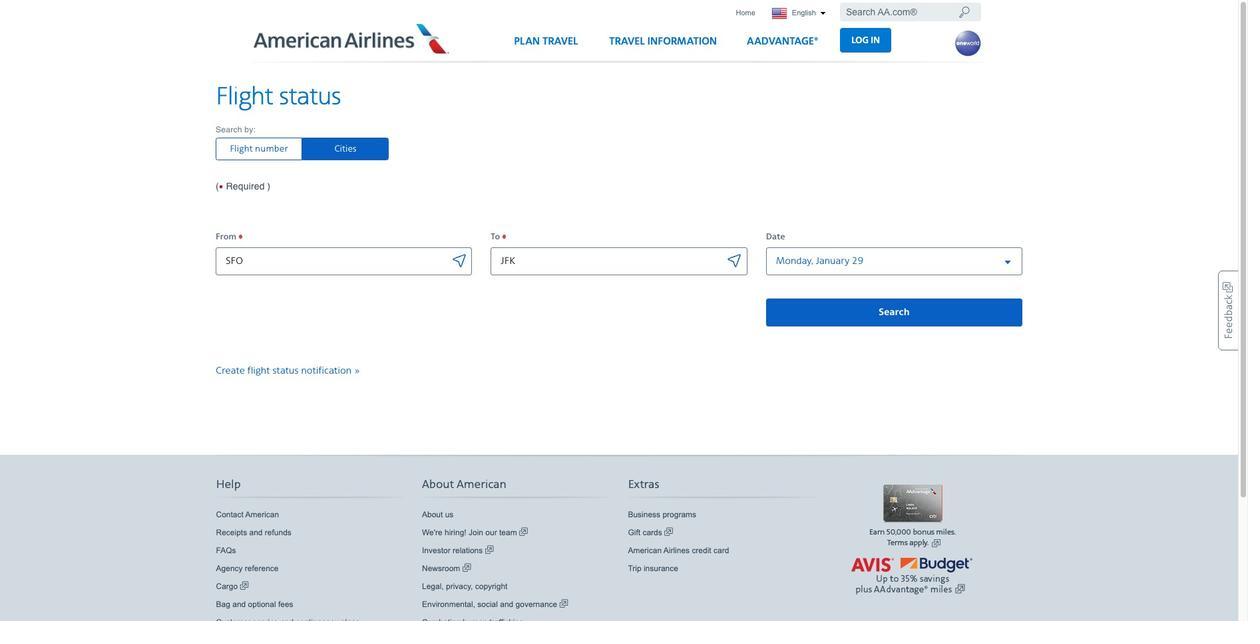 Task type: locate. For each thing, give the bounding box(es) containing it.
and for receipts
[[249, 528, 263, 538]]

insurance
[[644, 564, 678, 574]]

optional
[[248, 600, 276, 610]]

contact american
[[216, 510, 279, 520]]

travel information
[[609, 35, 717, 48]]

privacy,
[[446, 582, 473, 592]]

plan travel button
[[502, 30, 590, 62]]

18 image
[[958, 5, 970, 19]]

newpage image
[[519, 527, 528, 539], [462, 563, 471, 575]]

2 about from the top
[[422, 510, 443, 520]]

and for bag
[[232, 600, 246, 610]]

0 horizontal spatial and
[[232, 600, 246, 610]]

log in
[[852, 34, 880, 46]]

1 horizontal spatial travel
[[609, 35, 645, 48]]

cards
[[643, 528, 662, 538]]

log in link
[[840, 28, 891, 52]]

american up join
[[457, 478, 507, 492]]

1 horizontal spatial american
[[457, 478, 507, 492]]

newpage image
[[664, 527, 673, 539], [485, 545, 494, 557], [240, 581, 249, 593], [560, 599, 568, 611]]

newpage image for investor relations
[[485, 545, 494, 557]]

agency reference link
[[216, 563, 279, 575]]

2 horizontal spatial american
[[628, 546, 662, 556]]

in
[[871, 34, 880, 46]]

2 vertical spatial american
[[628, 546, 662, 556]]

newpage image right cards
[[664, 527, 673, 539]]

receipts and refunds link
[[216, 527, 291, 539]]

Search AA.com® search field
[[840, 3, 981, 21]]

aadvantage® button
[[735, 30, 830, 62]]

1 horizontal spatial and
[[249, 528, 263, 538]]

business programs link
[[628, 509, 696, 521]]

gift cards
[[628, 528, 664, 538]]

newpage image for we're hiring! join our team
[[519, 527, 528, 539]]

american down gift cards
[[628, 546, 662, 556]]

about left us at the left bottom of page
[[422, 510, 443, 520]]

0 vertical spatial newpage image
[[519, 527, 528, 539]]

0 horizontal spatial newpage image
[[462, 563, 471, 575]]

0 horizontal spatial american
[[245, 510, 279, 520]]

travel left information
[[609, 35, 645, 48]]

credit
[[692, 546, 711, 556]]

oneworld link opens in a new window image
[[955, 30, 981, 57]]

2 horizontal spatial and
[[500, 600, 513, 610]]

0 horizontal spatial travel
[[543, 35, 578, 48]]

travel inside dropdown button
[[543, 35, 578, 48]]

1 horizontal spatial newpage image
[[519, 527, 528, 539]]

environmental, social and governance
[[422, 600, 560, 610]]

0 vertical spatial american
[[457, 478, 507, 492]]

airlines
[[664, 546, 690, 556]]

and inside bag and optional fees link
[[232, 600, 246, 610]]

agency
[[216, 564, 243, 574]]

business programs
[[628, 510, 696, 520]]

2 travel from the left
[[609, 35, 645, 48]]

about
[[422, 478, 454, 492], [422, 510, 443, 520]]

cargo
[[216, 582, 240, 592]]

newsroom
[[422, 564, 462, 574]]

environmental, social and governance link
[[422, 599, 568, 611]]

american airlines credit card
[[628, 546, 729, 556]]

gift cards link
[[628, 527, 673, 539]]

team
[[499, 528, 517, 538]]

and down contact american
[[249, 528, 263, 538]]

and inside the receipts and refunds link
[[249, 528, 263, 538]]

american up receipts and refunds
[[245, 510, 279, 520]]

and right bag
[[232, 600, 246, 610]]

about us
[[422, 510, 454, 520]]

we're
[[422, 528, 443, 538]]

and
[[249, 528, 263, 538], [232, 600, 246, 610], [500, 600, 513, 610]]

save up to 35% with avis and budget. opens another site in a new window that may not meet accessibility guidelines image
[[834, 556, 991, 596]]

help
[[216, 478, 241, 492]]

newsroom link
[[422, 563, 471, 575]]

newpage image down relations at bottom left
[[462, 563, 471, 575]]

newpage image right the governance
[[560, 599, 568, 611]]

newpage image down agency reference link
[[240, 581, 249, 593]]

1 vertical spatial about
[[422, 510, 443, 520]]

plan
[[514, 35, 540, 48]]

0 vertical spatial about
[[422, 478, 454, 492]]

legal, privacy, copyright link
[[422, 581, 508, 593]]

gift
[[628, 528, 640, 538]]

english link
[[765, 4, 832, 23]]

about up about us link
[[422, 478, 454, 492]]

bag
[[216, 600, 230, 610]]

citi / aadvantage credit card. opens another site in a new window that may not meet accessibility guidelines. image
[[834, 485, 991, 552]]

we're hiring! join our team link
[[422, 527, 528, 539]]

flight status
[[216, 82, 341, 112]]

1 vertical spatial american
[[245, 510, 279, 520]]

1 travel from the left
[[543, 35, 578, 48]]

travel right the plan
[[543, 35, 578, 48]]

and right social
[[500, 600, 513, 610]]

travel
[[543, 35, 578, 48], [609, 35, 645, 48]]

newpage image down our
[[485, 545, 494, 557]]

about for about us
[[422, 510, 443, 520]]

card
[[714, 546, 729, 556]]

contact american link
[[216, 509, 279, 521]]

about inside about us link
[[422, 510, 443, 520]]

social
[[478, 600, 498, 610]]

american for contact american
[[245, 510, 279, 520]]

and inside environmental, social and governance link
[[500, 600, 513, 610]]

newpage image right team
[[519, 527, 528, 539]]

reference
[[245, 564, 279, 574]]

1 about from the top
[[422, 478, 454, 492]]

american
[[457, 478, 507, 492], [245, 510, 279, 520], [628, 546, 662, 556]]

we're hiring! join our team
[[422, 528, 519, 538]]

1 vertical spatial newpage image
[[462, 563, 471, 575]]

information
[[647, 35, 717, 48]]

legal, privacy, copyright
[[422, 582, 508, 592]]

aadvantage®
[[747, 35, 819, 48]]



Task type: describe. For each thing, give the bounding box(es) containing it.
governance
[[516, 600, 557, 610]]

contact
[[216, 510, 244, 520]]

leave feedback, opens external site in new window image
[[1218, 271, 1238, 350]]

trip insurance link
[[628, 563, 678, 575]]

home link
[[732, 4, 759, 22]]

english
[[790, 9, 818, 17]]

trip
[[628, 564, 642, 574]]

log
[[852, 34, 869, 46]]

travel information button
[[597, 30, 729, 62]]

american for about american
[[457, 478, 507, 492]]

status
[[279, 82, 341, 112]]

bag and optional fees link
[[216, 599, 293, 611]]

trip insurance
[[628, 564, 678, 574]]

main navigation navigation
[[502, 28, 891, 62]]

relations
[[453, 546, 483, 556]]

hiring!
[[445, 528, 466, 538]]

travel inside popup button
[[609, 35, 645, 48]]

legal,
[[422, 582, 444, 592]]

our
[[486, 528, 497, 538]]

receipts and refunds
[[216, 528, 291, 538]]

click to change language and/or country / region image
[[820, 11, 826, 15]]

american airlines - homepage image
[[253, 23, 451, 54]]

newpage image for cargo
[[240, 581, 249, 593]]

newpage image for newsroom
[[462, 563, 471, 575]]

faqs link
[[216, 545, 236, 557]]

business
[[628, 510, 660, 520]]

cargo link
[[216, 581, 249, 593]]

newpage image for environmental, social and governance
[[560, 599, 568, 611]]

bag and optional fees
[[216, 600, 293, 610]]

us
[[445, 510, 454, 520]]

about american
[[422, 478, 507, 492]]

investor
[[422, 546, 450, 556]]

programs
[[663, 510, 696, 520]]

environmental,
[[422, 600, 475, 610]]

flight
[[216, 82, 273, 112]]

refunds
[[265, 528, 291, 538]]

agency reference
[[216, 564, 279, 574]]

about us link
[[422, 509, 454, 521]]

investor relations link
[[422, 545, 494, 557]]

receipts
[[216, 528, 247, 538]]

extras
[[628, 478, 659, 492]]

copyright
[[475, 582, 508, 592]]

american airlines credit card link
[[628, 545, 729, 557]]

join
[[469, 528, 483, 538]]

fees
[[278, 600, 293, 610]]

investor relations
[[422, 546, 485, 556]]

home
[[736, 9, 755, 17]]

about for about american
[[422, 478, 454, 492]]

faqs
[[216, 546, 236, 556]]

plan travel
[[514, 35, 578, 48]]

newpage image for gift cards
[[664, 527, 673, 539]]



Task type: vqa. For each thing, say whether or not it's contained in the screenshot.
baggage
no



